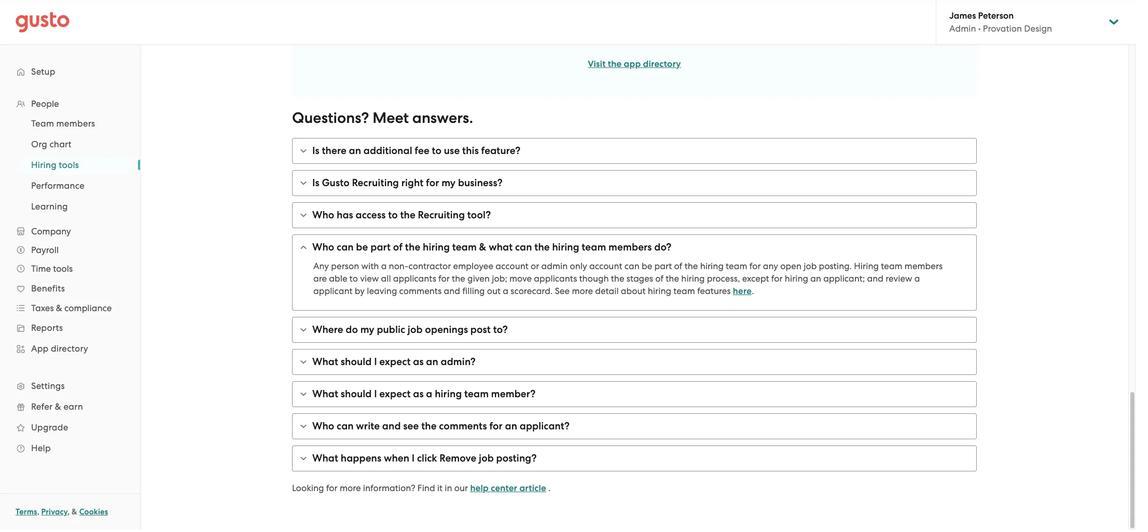 Task type: locate. For each thing, give the bounding box(es) containing it.
can up or at the left
[[515, 241, 532, 253]]

, left cookies
[[68, 508, 70, 517]]

org chart link
[[19, 135, 130, 154]]

directory
[[643, 59, 681, 70], [51, 344, 88, 354]]

what should i expect as an admin? button
[[293, 350, 977, 375]]

expect down what should i expect as an admin?
[[380, 388, 411, 400]]

performance link
[[19, 176, 130, 195]]

tools for time tools
[[53, 264, 73, 274]]

recruiting
[[352, 177, 399, 189], [418, 209, 465, 221]]

0 vertical spatial as
[[413, 356, 424, 368]]

of up the 'non-'
[[393, 241, 403, 253]]

payroll
[[31, 245, 59, 255]]

1 horizontal spatial directory
[[643, 59, 681, 70]]

team left member?
[[465, 388, 489, 400]]

hiring up process,
[[701, 261, 724, 271]]

chart
[[50, 139, 72, 149]]

1 vertical spatial .
[[549, 483, 551, 494]]

0 horizontal spatial and
[[382, 420, 401, 432]]

0 vertical spatial members
[[56, 118, 95, 129]]

as up 'see'
[[413, 388, 424, 400]]

job right remove
[[479, 453, 494, 465]]

james
[[950, 10, 977, 21]]

account up though
[[590, 261, 623, 271]]

of right stages
[[656, 274, 664, 284]]

hiring up who can write and see the comments for an applicant?
[[435, 388, 462, 400]]

upgrade link
[[10, 418, 130, 437]]

2 vertical spatial i
[[412, 453, 415, 465]]

1 horizontal spatial hiring
[[854, 261, 879, 271]]

earn
[[64, 402, 83, 412]]

1 as from the top
[[413, 356, 424, 368]]

settings link
[[10, 377, 130, 396]]

be up stages
[[642, 261, 653, 271]]

to inside any person with a non-contractor employee account or admin only account can be part of the hiring team for any open job posting. hiring team members are able to view all applicants for the given job; move applicants though the stages of the hiring process, except for hiring an applicant; and review a applicant by leaving comments and filling out a scorecard. see more detail about hiring team features
[[350, 274, 358, 284]]

0 horizontal spatial account
[[496, 261, 529, 271]]

job right public
[[408, 324, 423, 336]]

0 vertical spatial comments
[[399, 286, 442, 296]]

who can write and see the comments for an applicant?
[[312, 420, 570, 432]]

0 vertical spatial i
[[374, 356, 377, 368]]

who for who has access to the recruiting tool?
[[312, 209, 334, 221]]

directory right app
[[643, 59, 681, 70]]

. down except
[[752, 286, 754, 296]]

can inside dropdown button
[[337, 420, 354, 432]]

applicants down admin
[[534, 274, 577, 284]]

should for what should i expect as a hiring team member?
[[341, 388, 372, 400]]

feature?
[[481, 145, 521, 157]]

& inside dropdown button
[[479, 241, 487, 253]]

the inside dropdown button
[[400, 209, 416, 221]]

2 horizontal spatial to
[[432, 145, 442, 157]]

0 horizontal spatial of
[[393, 241, 403, 253]]

click
[[417, 453, 437, 465]]

hiring up features
[[682, 274, 705, 284]]

account up move
[[496, 261, 529, 271]]

2 is from the top
[[312, 177, 320, 189]]

more
[[572, 286, 593, 296], [340, 483, 361, 494]]

1 vertical spatial directory
[[51, 344, 88, 354]]

0 vertical spatial part
[[371, 241, 391, 253]]

recruiting up access
[[352, 177, 399, 189]]

who up any
[[312, 241, 334, 253]]

1 horizontal spatial be
[[642, 261, 653, 271]]

see
[[555, 286, 570, 296]]

2 vertical spatial and
[[382, 420, 401, 432]]

be
[[356, 241, 368, 253], [642, 261, 653, 271]]

my left the business?
[[442, 177, 456, 189]]

2 vertical spatial to
[[350, 274, 358, 284]]

0 vertical spatial more
[[572, 286, 593, 296]]

comments up remove
[[439, 420, 487, 432]]

an
[[349, 145, 361, 157], [811, 274, 822, 284], [426, 356, 439, 368], [505, 420, 518, 432]]

0 vertical spatial my
[[442, 177, 456, 189]]

2 as from the top
[[413, 388, 424, 400]]

0 vertical spatial recruiting
[[352, 177, 399, 189]]

0 horizontal spatial members
[[56, 118, 95, 129]]

members up review
[[905, 261, 943, 271]]

2 vertical spatial what
[[312, 453, 338, 465]]

of down who can be part of the hiring team & what can the hiring team members do? dropdown button at top
[[675, 261, 683, 271]]

who inside dropdown button
[[312, 209, 334, 221]]

applicants
[[393, 274, 436, 284], [534, 274, 577, 284]]

and
[[868, 274, 884, 284], [444, 286, 460, 296], [382, 420, 401, 432]]

2 should from the top
[[341, 388, 372, 400]]

2 vertical spatial who
[[312, 420, 334, 432]]

2 vertical spatial job
[[479, 453, 494, 465]]

1 horizontal spatial account
[[590, 261, 623, 271]]

out
[[487, 286, 501, 296]]

what inside dropdown button
[[312, 453, 338, 465]]

comments inside dropdown button
[[439, 420, 487, 432]]

our
[[455, 483, 468, 494]]

0 vertical spatial who
[[312, 209, 334, 221]]

though
[[580, 274, 609, 284]]

be inside dropdown button
[[356, 241, 368, 253]]

0 horizontal spatial to
[[350, 274, 358, 284]]

i up write
[[374, 388, 377, 400]]

1 vertical spatial i
[[374, 388, 377, 400]]

2 applicants from the left
[[534, 274, 577, 284]]

i inside what should i expect as a hiring team member? dropdown button
[[374, 388, 377, 400]]

0 horizontal spatial applicants
[[393, 274, 436, 284]]

i for an
[[374, 356, 377, 368]]

part down 'do?'
[[655, 261, 672, 271]]

hiring up applicant;
[[854, 261, 879, 271]]

2 expect from the top
[[380, 388, 411, 400]]

is
[[312, 145, 320, 157], [312, 177, 320, 189]]

is left there
[[312, 145, 320, 157]]

1 horizontal spatial part
[[655, 261, 672, 271]]

0 horizontal spatial be
[[356, 241, 368, 253]]

information?
[[363, 483, 416, 494]]

1 horizontal spatial and
[[444, 286, 460, 296]]

the left app
[[608, 59, 622, 70]]

taxes & compliance button
[[10, 299, 130, 318]]

hiring down org on the top left of page
[[31, 160, 57, 170]]

here link
[[733, 286, 752, 297]]

business?
[[458, 177, 503, 189]]

i inside 'what should i expect as an admin?' dropdown button
[[374, 356, 377, 368]]

job
[[804, 261, 817, 271], [408, 324, 423, 336], [479, 453, 494, 465]]

more down though
[[572, 286, 593, 296]]

applicants down contractor
[[393, 274, 436, 284]]

are
[[314, 274, 327, 284]]

expect down public
[[380, 356, 411, 368]]

taxes
[[31, 303, 54, 314]]

0 vertical spatial what
[[312, 356, 338, 368]]

0 vertical spatial .
[[752, 286, 754, 296]]

expect
[[380, 356, 411, 368], [380, 388, 411, 400]]

a up who can write and see the comments for an applicant?
[[426, 388, 433, 400]]

0 horizontal spatial hiring
[[31, 160, 57, 170]]

job inside any person with a non-contractor employee account or admin only account can be part of the hiring team for any open job posting. hiring team members are able to view all applicants for the given job; move applicants though the stages of the hiring process, except for hiring an applicant; and review a applicant by leaving comments and filling out a scorecard. see more detail about hiring team features
[[804, 261, 817, 271]]

1 vertical spatial recruiting
[[418, 209, 465, 221]]

help link
[[10, 439, 130, 458]]

1 should from the top
[[341, 356, 372, 368]]

0 horizontal spatial directory
[[51, 344, 88, 354]]

as for an
[[413, 356, 424, 368]]

0 horizontal spatial ,
[[37, 508, 39, 517]]

1 vertical spatial as
[[413, 388, 424, 400]]

team up "employee"
[[453, 241, 477, 253]]

recruiting left tool?
[[418, 209, 465, 221]]

applicant
[[314, 286, 353, 296]]

who
[[312, 209, 334, 221], [312, 241, 334, 253], [312, 420, 334, 432]]

1 expect from the top
[[380, 356, 411, 368]]

members up any person with a non-contractor employee account or admin only account can be part of the hiring team for any open job posting. hiring team members are able to view all applicants for the given job; move applicants though the stages of the hiring process, except for hiring an applicant; and review a applicant by leaving comments and filling out a scorecard. see more detail about hiring team features
[[609, 241, 652, 253]]

can left write
[[337, 420, 354, 432]]

here
[[733, 286, 752, 297]]

0 horizontal spatial part
[[371, 241, 391, 253]]

1 vertical spatial expect
[[380, 388, 411, 400]]

what for what should i expect as a hiring team member?
[[312, 388, 338, 400]]

1 horizontal spatial of
[[656, 274, 664, 284]]

2 horizontal spatial of
[[675, 261, 683, 271]]

i down public
[[374, 356, 377, 368]]

1 vertical spatial tools
[[53, 264, 73, 274]]

,
[[37, 508, 39, 517], [68, 508, 70, 517]]

the up or at the left
[[535, 241, 550, 253]]

i left click
[[412, 453, 415, 465]]

who left has at left top
[[312, 209, 334, 221]]

0 horizontal spatial job
[[408, 324, 423, 336]]

& right the taxes
[[56, 303, 62, 314]]

help center article link
[[470, 483, 547, 494]]

3 what from the top
[[312, 453, 338, 465]]

learning link
[[19, 197, 130, 216]]

0 vertical spatial to
[[432, 145, 442, 157]]

1 vertical spatial comments
[[439, 420, 487, 432]]

hiring inside dropdown button
[[435, 388, 462, 400]]

2 vertical spatial of
[[656, 274, 664, 284]]

1 vertical spatial to
[[388, 209, 398, 221]]

the right 'see'
[[422, 420, 437, 432]]

directory down reports link
[[51, 344, 88, 354]]

should down do
[[341, 356, 372, 368]]

1 horizontal spatial .
[[752, 286, 754, 296]]

1 vertical spatial more
[[340, 483, 361, 494]]

a right review
[[915, 274, 921, 284]]

terms link
[[16, 508, 37, 517]]

of
[[393, 241, 403, 253], [675, 261, 683, 271], [656, 274, 664, 284]]

1 vertical spatial be
[[642, 261, 653, 271]]

provation
[[983, 23, 1023, 34]]

what should i expect as a hiring team member?
[[312, 388, 536, 400]]

reports link
[[10, 319, 130, 337]]

there
[[322, 145, 347, 157]]

app directory link
[[10, 339, 130, 358]]

who inside dropdown button
[[312, 241, 334, 253]]

team left features
[[674, 286, 695, 296]]

2 vertical spatial members
[[905, 261, 943, 271]]

tools down payroll dropdown button
[[53, 264, 73, 274]]

tools down org chart link
[[59, 160, 79, 170]]

should for what should i expect as an admin?
[[341, 356, 372, 368]]

do?
[[655, 241, 672, 253]]

company
[[31, 226, 71, 237]]

& left what
[[479, 241, 487, 253]]

1 horizontal spatial job
[[479, 453, 494, 465]]

2 what from the top
[[312, 388, 338, 400]]

member?
[[491, 388, 536, 400]]

comments
[[399, 286, 442, 296], [439, 420, 487, 432]]

0 vertical spatial hiring
[[31, 160, 57, 170]]

and inside who can write and see the comments for an applicant? dropdown button
[[382, 420, 401, 432]]

more down the happens
[[340, 483, 361, 494]]

refer & earn
[[31, 402, 83, 412]]

job right open
[[804, 261, 817, 271]]

to right access
[[388, 209, 398, 221]]

1 horizontal spatial to
[[388, 209, 398, 221]]

about
[[621, 286, 646, 296]]

1 vertical spatial members
[[609, 241, 652, 253]]

1 vertical spatial should
[[341, 388, 372, 400]]

the down is gusto recruiting right for my business?
[[400, 209, 416, 221]]

is there an additional fee to use this feature?
[[312, 145, 521, 157]]

1 , from the left
[[37, 508, 39, 517]]

team
[[31, 118, 54, 129]]

members
[[56, 118, 95, 129], [609, 241, 652, 253], [905, 261, 943, 271]]

1 horizontal spatial ,
[[68, 508, 70, 517]]

public
[[377, 324, 405, 336]]

1 what from the top
[[312, 356, 338, 368]]

who inside dropdown button
[[312, 420, 334, 432]]

members down people dropdown button at the left top
[[56, 118, 95, 129]]

as up the what should i expect as a hiring team member?
[[413, 356, 424, 368]]

cookies button
[[79, 506, 108, 519]]

0 horizontal spatial recruiting
[[352, 177, 399, 189]]

1 vertical spatial who
[[312, 241, 334, 253]]

an right there
[[349, 145, 361, 157]]

and left the filling in the left bottom of the page
[[444, 286, 460, 296]]

. right article
[[549, 483, 551, 494]]

0 vertical spatial is
[[312, 145, 320, 157]]

2 horizontal spatial job
[[804, 261, 817, 271]]

1 vertical spatial what
[[312, 388, 338, 400]]

tools inside dropdown button
[[53, 264, 73, 274]]

for right the looking
[[326, 483, 338, 494]]

admin
[[542, 261, 568, 271]]

1 horizontal spatial members
[[609, 241, 652, 253]]

who can be part of the hiring team & what can the hiring team members do? button
[[293, 235, 977, 260]]

and left 'see'
[[382, 420, 401, 432]]

1 horizontal spatial recruiting
[[418, 209, 465, 221]]

to up by
[[350, 274, 358, 284]]

team up process,
[[726, 261, 748, 271]]

1 who from the top
[[312, 209, 334, 221]]

1 vertical spatial and
[[444, 286, 460, 296]]

team members
[[31, 118, 95, 129]]

settings
[[31, 381, 65, 391]]

more inside any person with a non-contractor employee account or admin only account can be part of the hiring team for any open job posting. hiring team members are able to view all applicants for the given job; move applicants though the stages of the hiring process, except for hiring an applicant; and review a applicant by leaving comments and filling out a scorecard. see more detail about hiring team features
[[572, 286, 593, 296]]

0 vertical spatial of
[[393, 241, 403, 253]]

be up with on the left of page
[[356, 241, 368, 253]]

1 vertical spatial part
[[655, 261, 672, 271]]

find
[[418, 483, 435, 494]]

taxes & compliance
[[31, 303, 112, 314]]

3 who from the top
[[312, 420, 334, 432]]

0 vertical spatial tools
[[59, 160, 79, 170]]

what for what should i expect as an admin?
[[312, 356, 338, 368]]

my
[[442, 177, 456, 189], [361, 324, 375, 336]]

comments down contractor
[[399, 286, 442, 296]]

1 vertical spatial is
[[312, 177, 320, 189]]

expect for a
[[380, 388, 411, 400]]

0 horizontal spatial .
[[549, 483, 551, 494]]

gusto navigation element
[[0, 45, 140, 475]]

1 horizontal spatial more
[[572, 286, 593, 296]]

& left cookies
[[72, 508, 77, 517]]

0 horizontal spatial more
[[340, 483, 361, 494]]

1 vertical spatial my
[[361, 324, 375, 336]]

0 horizontal spatial my
[[361, 324, 375, 336]]

time tools
[[31, 264, 73, 274]]

, left privacy link
[[37, 508, 39, 517]]

expect for an
[[380, 356, 411, 368]]

to right fee
[[432, 145, 442, 157]]

is gusto recruiting right for my business?
[[312, 177, 503, 189]]

hiring
[[423, 241, 450, 253], [552, 241, 580, 253], [701, 261, 724, 271], [682, 274, 705, 284], [785, 274, 809, 284], [648, 286, 672, 296], [435, 388, 462, 400]]

list
[[0, 94, 140, 459], [0, 113, 140, 217]]

1 horizontal spatial applicants
[[534, 274, 577, 284]]

1 horizontal spatial my
[[442, 177, 456, 189]]

is left gusto
[[312, 177, 320, 189]]

1 vertical spatial job
[[408, 324, 423, 336]]

2 who from the top
[[312, 241, 334, 253]]

0 vertical spatial be
[[356, 241, 368, 253]]

1 vertical spatial hiring
[[854, 261, 879, 271]]

my right do
[[361, 324, 375, 336]]

app
[[624, 59, 641, 70]]

1 is from the top
[[312, 145, 320, 157]]

1 list from the top
[[0, 94, 140, 459]]

part up with on the left of page
[[371, 241, 391, 253]]

team up review
[[881, 261, 903, 271]]

should up write
[[341, 388, 372, 400]]

the inside dropdown button
[[422, 420, 437, 432]]

0 vertical spatial should
[[341, 356, 372, 368]]

can up stages
[[625, 261, 640, 271]]

center
[[491, 483, 518, 494]]

post
[[471, 324, 491, 336]]

2 horizontal spatial members
[[905, 261, 943, 271]]

0 vertical spatial job
[[804, 261, 817, 271]]

0 vertical spatial expect
[[380, 356, 411, 368]]

2 list from the top
[[0, 113, 140, 217]]

an down posting.
[[811, 274, 822, 284]]

0 vertical spatial and
[[868, 274, 884, 284]]

non-
[[389, 261, 409, 271]]

and left review
[[868, 274, 884, 284]]

who left write
[[312, 420, 334, 432]]



Task type: describe. For each thing, give the bounding box(es) containing it.
part inside dropdown button
[[371, 241, 391, 253]]

home image
[[16, 12, 70, 32]]

hiring up contractor
[[423, 241, 450, 253]]

do
[[346, 324, 358, 336]]

hiring tools link
[[19, 156, 130, 174]]

team inside dropdown button
[[465, 388, 489, 400]]

access
[[356, 209, 386, 221]]

for up except
[[750, 261, 761, 271]]

it
[[437, 483, 443, 494]]

members inside gusto navigation element
[[56, 118, 95, 129]]

questions? meet answers.
[[292, 109, 473, 127]]

hiring inside any person with a non-contractor employee account or admin only account can be part of the hiring team for any open job posting. hiring team members are able to view all applicants for the given job; move applicants though the stages of the hiring process, except for hiring an applicant; and review a applicant by leaving comments and filling out a scorecard. see more detail about hiring team features
[[854, 261, 879, 271]]

is for is there an additional fee to use this feature?
[[312, 145, 320, 157]]

the down "employee"
[[452, 274, 466, 284]]

setup link
[[10, 62, 130, 81]]

tool?
[[468, 209, 491, 221]]

answers.
[[413, 109, 473, 127]]

hiring down open
[[785, 274, 809, 284]]

learning
[[31, 201, 68, 212]]

members inside any person with a non-contractor employee account or admin only account can be part of the hiring team for any open job posting. hiring team members are able to view all applicants for the given job; move applicants though the stages of the hiring process, except for hiring an applicant; and review a applicant by leaving comments and filling out a scorecard. see more detail about hiring team features
[[905, 261, 943, 271]]

scorecard.
[[511, 286, 553, 296]]

a up the all
[[381, 261, 387, 271]]

org
[[31, 139, 47, 149]]

2 , from the left
[[68, 508, 70, 517]]

can up the person
[[337, 241, 354, 253]]

write
[[356, 420, 380, 432]]

time
[[31, 264, 51, 274]]

for down member?
[[490, 420, 503, 432]]

hiring inside hiring tools link
[[31, 160, 57, 170]]

reports
[[31, 323, 63, 333]]

who can write and see the comments for an applicant? button
[[293, 414, 977, 439]]

more inside looking for more information? find it in our help center article .
[[340, 483, 361, 494]]

is there an additional fee to use this feature? button
[[293, 139, 977, 163]]

visit
[[588, 59, 606, 70]]

for right right
[[426, 177, 439, 189]]

recruiting inside dropdown button
[[352, 177, 399, 189]]

a right out
[[503, 286, 509, 296]]

2 account from the left
[[590, 261, 623, 271]]

as for a
[[413, 388, 424, 400]]

questions?
[[292, 109, 369, 127]]

i inside 'what happens when i click remove job posting?' dropdown button
[[412, 453, 415, 465]]

tools for hiring tools
[[59, 160, 79, 170]]

team members link
[[19, 114, 130, 133]]

help
[[31, 443, 51, 454]]

has
[[337, 209, 353, 221]]

app
[[31, 344, 49, 354]]

directory inside gusto navigation element
[[51, 344, 88, 354]]

upgrade
[[31, 423, 68, 433]]

admin
[[950, 23, 977, 34]]

who for who can be part of the hiring team & what can the hiring team members do?
[[312, 241, 334, 253]]

design
[[1025, 23, 1053, 34]]

gusto
[[322, 177, 350, 189]]

recruiting inside dropdown button
[[418, 209, 465, 221]]

what happens when i click remove job posting?
[[312, 453, 537, 465]]

employee
[[453, 261, 494, 271]]

to inside dropdown button
[[432, 145, 442, 157]]

setup
[[31, 66, 55, 77]]

applicant;
[[824, 274, 865, 284]]

except
[[743, 274, 770, 284]]

the right stages
[[666, 274, 679, 284]]

team up only
[[582, 241, 606, 253]]

compliance
[[64, 303, 112, 314]]

stages
[[627, 274, 653, 284]]

what for what happens when i click remove job posting?
[[312, 453, 338, 465]]

is for is gusto recruiting right for my business?
[[312, 177, 320, 189]]

is gusto recruiting right for my business? button
[[293, 171, 977, 196]]

see
[[403, 420, 419, 432]]

a inside dropdown button
[[426, 388, 433, 400]]

person
[[331, 261, 359, 271]]

the up features
[[685, 261, 698, 271]]

comments inside any person with a non-contractor employee account or admin only account can be part of the hiring team for any open job posting. hiring team members are able to view all applicants for the given job; move applicants though the stages of the hiring process, except for hiring an applicant; and review a applicant by leaving comments and filling out a scorecard. see more detail about hiring team features
[[399, 286, 442, 296]]

the up the 'non-'
[[405, 241, 421, 253]]

leaving
[[367, 286, 397, 296]]

able
[[329, 274, 348, 284]]

time tools button
[[10, 260, 130, 278]]

happens
[[341, 453, 382, 465]]

benefits link
[[10, 279, 130, 298]]

hiring up admin
[[552, 241, 580, 253]]

privacy link
[[41, 508, 68, 517]]

meet
[[373, 109, 409, 127]]

given
[[468, 274, 490, 284]]

any
[[314, 261, 329, 271]]

an left "admin?" on the bottom
[[426, 356, 439, 368]]

detail
[[596, 286, 619, 296]]

terms
[[16, 508, 37, 517]]

to inside dropdown button
[[388, 209, 398, 221]]

view
[[360, 274, 379, 284]]

looking for more information? find it in our help center article .
[[292, 483, 551, 494]]

job inside dropdown button
[[479, 453, 494, 465]]

1 vertical spatial of
[[675, 261, 683, 271]]

payroll button
[[10, 241, 130, 260]]

who for who can write and see the comments for an applicant?
[[312, 420, 334, 432]]

list containing team members
[[0, 113, 140, 217]]

peterson
[[979, 10, 1014, 21]]

this
[[462, 145, 479, 157]]

for down the any
[[772, 274, 783, 284]]

posting.
[[819, 261, 852, 271]]

fee
[[415, 145, 430, 157]]

by
[[355, 286, 365, 296]]

& inside dropdown button
[[56, 303, 62, 314]]

or
[[531, 261, 539, 271]]

an inside any person with a non-contractor employee account or admin only account can be part of the hiring team for any open job posting. hiring team members are able to view all applicants for the given job; move applicants though the stages of the hiring process, except for hiring an applicant; and review a applicant by leaving comments and filling out a scorecard. see more detail about hiring team features
[[811, 274, 822, 284]]

any person with a non-contractor employee account or admin only account can be part of the hiring team for any open job posting. hiring team members are able to view all applicants for the given job; move applicants though the stages of the hiring process, except for hiring an applicant; and review a applicant by leaving comments and filling out a scorecard. see more detail about hiring team features
[[314, 261, 943, 296]]

can inside any person with a non-contractor employee account or admin only account can be part of the hiring team for any open job posting. hiring team members are able to view all applicants for the given job; move applicants though the stages of the hiring process, except for hiring an applicant; and review a applicant by leaving comments and filling out a scorecard. see more detail about hiring team features
[[625, 261, 640, 271]]

james peterson admin • provation design
[[950, 10, 1053, 34]]

& left earn on the bottom of page
[[55, 402, 61, 412]]

people
[[31, 99, 59, 109]]

. inside the "here ."
[[752, 286, 754, 296]]

list containing people
[[0, 94, 140, 459]]

0 vertical spatial directory
[[643, 59, 681, 70]]

visit the app directory link
[[588, 59, 681, 70]]

help
[[470, 483, 489, 494]]

where do my public job openings post to? button
[[293, 318, 977, 343]]

my inside dropdown button
[[361, 324, 375, 336]]

the up detail
[[611, 274, 625, 284]]

for inside looking for more information? find it in our help center article .
[[326, 483, 338, 494]]

be inside any person with a non-contractor employee account or admin only account can be part of the hiring team for any open job posting. hiring team members are able to view all applicants for the given job; move applicants though the stages of the hiring process, except for hiring an applicant; and review a applicant by leaving comments and filling out a scorecard. see more detail about hiring team features
[[642, 261, 653, 271]]

members inside dropdown button
[[609, 241, 652, 253]]

job inside dropdown button
[[408, 324, 423, 336]]

1 account from the left
[[496, 261, 529, 271]]

move
[[510, 274, 532, 284]]

my inside dropdown button
[[442, 177, 456, 189]]

hiring down stages
[[648, 286, 672, 296]]

part inside any person with a non-contractor employee account or admin only account can be part of the hiring team for any open job posting. hiring team members are able to view all applicants for the given job; move applicants though the stages of the hiring process, except for hiring an applicant; and review a applicant by leaving comments and filling out a scorecard. see more detail about hiring team features
[[655, 261, 672, 271]]

what should i expect as an admin?
[[312, 356, 476, 368]]

. inside looking for more information? find it in our help center article .
[[549, 483, 551, 494]]

terms , privacy , & cookies
[[16, 508, 108, 517]]

where do my public job openings post to?
[[312, 324, 508, 336]]

process,
[[707, 274, 740, 284]]

job;
[[492, 274, 508, 284]]

of inside dropdown button
[[393, 241, 403, 253]]

filling
[[463, 286, 485, 296]]

i for a
[[374, 388, 377, 400]]

privacy
[[41, 508, 68, 517]]

what happens when i click remove job posting? button
[[293, 446, 977, 471]]

only
[[570, 261, 587, 271]]

hiring tools
[[31, 160, 79, 170]]

for down contractor
[[439, 274, 450, 284]]

2 horizontal spatial and
[[868, 274, 884, 284]]

cookies
[[79, 508, 108, 517]]

applicant?
[[520, 420, 570, 432]]

an down member?
[[505, 420, 518, 432]]

contractor
[[409, 261, 451, 271]]

1 applicants from the left
[[393, 274, 436, 284]]

refer & earn link
[[10, 398, 130, 416]]



Task type: vqa. For each thing, say whether or not it's contained in the screenshot.
Is Gusto Recruiting right for my business?
yes



